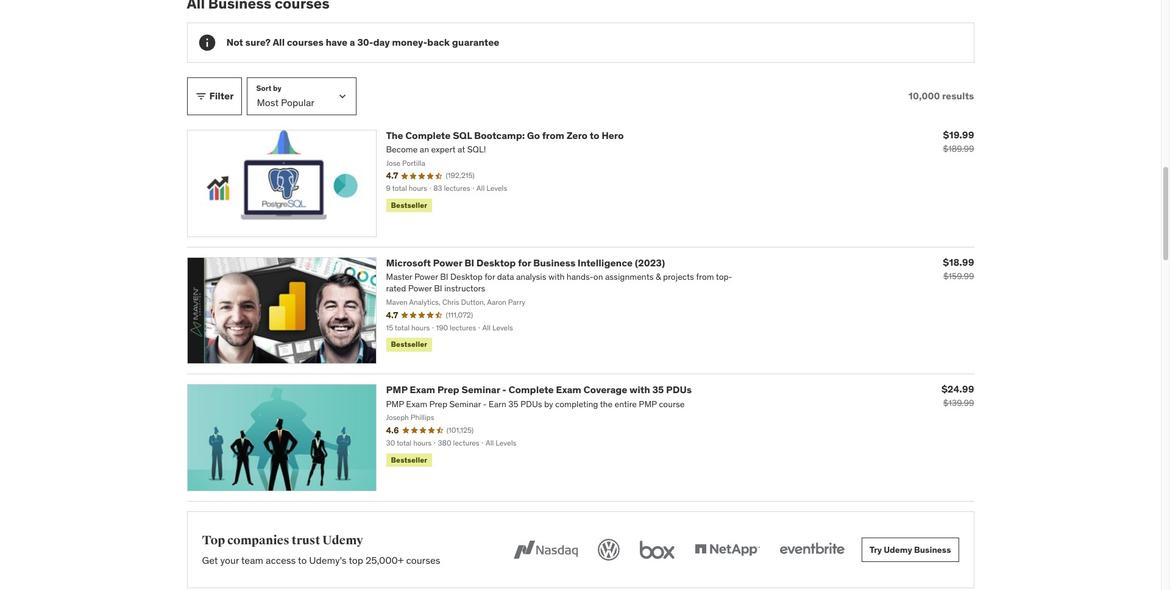 Task type: locate. For each thing, give the bounding box(es) containing it.
microsoft
[[386, 256, 431, 269]]

0 horizontal spatial udemy
[[323, 533, 363, 548]]

intelligence
[[578, 256, 633, 269]]

$19.99 $189.99
[[944, 129, 975, 154]]

0 vertical spatial complete
[[406, 129, 451, 141]]

eventbrite image
[[777, 537, 847, 564]]

nasdaq image
[[511, 537, 581, 564]]

not
[[227, 36, 243, 48]]

0 vertical spatial to
[[590, 129, 600, 141]]

to
[[590, 129, 600, 141], [298, 554, 307, 566]]

day
[[373, 36, 390, 48]]

trust
[[292, 533, 320, 548]]

(2023)
[[635, 256, 665, 269]]

udemy inside top companies trust udemy get your team access to udemy's top 25,000+ courses
[[323, 533, 363, 548]]

10,000 results status
[[909, 90, 975, 102]]

the complete sql bootcamp: go from zero to hero link
[[386, 129, 624, 141]]

1 vertical spatial business
[[915, 544, 951, 555]]

netapp image
[[693, 537, 763, 564]]

0 horizontal spatial courses
[[287, 36, 324, 48]]

1 horizontal spatial exam
[[556, 384, 582, 396]]

seminar
[[462, 384, 500, 396]]

exam right pmp
[[410, 384, 435, 396]]

$18.99 $159.99
[[943, 256, 975, 281]]

1 horizontal spatial courses
[[406, 554, 441, 566]]

0 horizontal spatial exam
[[410, 384, 435, 396]]

sure?
[[245, 36, 271, 48]]

pdus
[[666, 384, 692, 396]]

10,000 results
[[909, 90, 975, 102]]

$159.99
[[944, 271, 975, 281]]

25,000+
[[366, 554, 404, 566]]

courses right the all
[[287, 36, 324, 48]]

exam
[[410, 384, 435, 396], [556, 384, 582, 396]]

your
[[220, 554, 239, 566]]

1 horizontal spatial complete
[[509, 384, 554, 396]]

1 vertical spatial courses
[[406, 554, 441, 566]]

desktop
[[477, 256, 516, 269]]

business right try
[[915, 544, 951, 555]]

business
[[534, 256, 576, 269], [915, 544, 951, 555]]

access
[[266, 554, 296, 566]]

udemy right try
[[884, 544, 913, 555]]

0 vertical spatial courses
[[287, 36, 324, 48]]

complete right -
[[509, 384, 554, 396]]

money-
[[392, 36, 427, 48]]

top
[[349, 554, 363, 566]]

filter
[[209, 90, 234, 102]]

prep
[[438, 384, 460, 396]]

complete right the
[[406, 129, 451, 141]]

to right zero
[[590, 129, 600, 141]]

to inside top companies trust udemy get your team access to udemy's top 25,000+ courses
[[298, 554, 307, 566]]

1 horizontal spatial udemy
[[884, 544, 913, 555]]

0 horizontal spatial to
[[298, 554, 307, 566]]

udemy
[[323, 533, 363, 548], [884, 544, 913, 555]]

2 exam from the left
[[556, 384, 582, 396]]

try udemy business link
[[862, 538, 959, 562]]

$24.99
[[942, 383, 975, 395]]

results
[[943, 90, 975, 102]]

a
[[350, 36, 355, 48]]

microsoft power bi desktop for business intelligence (2023) link
[[386, 256, 665, 269]]

complete
[[406, 129, 451, 141], [509, 384, 554, 396]]

business right for
[[534, 256, 576, 269]]

udemy up top
[[323, 533, 363, 548]]

35
[[653, 384, 664, 396]]

$139.99
[[944, 398, 975, 409]]

courses right 25,000+
[[406, 554, 441, 566]]

courses
[[287, 36, 324, 48], [406, 554, 441, 566]]

for
[[518, 256, 531, 269]]

1 horizontal spatial business
[[915, 544, 951, 555]]

box image
[[637, 537, 678, 564]]

1 vertical spatial to
[[298, 554, 307, 566]]

the
[[386, 129, 403, 141]]

to down "trust"
[[298, 554, 307, 566]]

guarantee
[[452, 36, 500, 48]]

companies
[[227, 533, 290, 548]]

pmp
[[386, 384, 408, 396]]

top companies trust udemy get your team access to udemy's top 25,000+ courses
[[202, 533, 441, 566]]

microsoft power bi desktop for business intelligence (2023)
[[386, 256, 665, 269]]

exam left 'coverage'
[[556, 384, 582, 396]]

0 horizontal spatial business
[[534, 256, 576, 269]]



Task type: vqa. For each thing, say whether or not it's contained in the screenshot.
MONEY-
yes



Task type: describe. For each thing, give the bounding box(es) containing it.
from
[[542, 129, 565, 141]]

courses inside top companies trust udemy get your team access to udemy's top 25,000+ courses
[[406, 554, 441, 566]]

power
[[433, 256, 463, 269]]

have
[[326, 36, 348, 48]]

10,000
[[909, 90, 940, 102]]

30-
[[357, 36, 373, 48]]

small image
[[195, 90, 207, 102]]

0 horizontal spatial complete
[[406, 129, 451, 141]]

try udemy business
[[870, 544, 951, 555]]

with
[[630, 384, 650, 396]]

1 vertical spatial complete
[[509, 384, 554, 396]]

pmp exam prep seminar - complete exam coverage with 35 pdus
[[386, 384, 692, 396]]

0 vertical spatial business
[[534, 256, 576, 269]]

bootcamp:
[[474, 129, 525, 141]]

zero
[[567, 129, 588, 141]]

$19.99
[[944, 129, 975, 141]]

$24.99 $139.99
[[942, 383, 975, 409]]

udemy's
[[309, 554, 347, 566]]

business inside 'link'
[[915, 544, 951, 555]]

all
[[273, 36, 285, 48]]

not sure? all courses have a 30-day money-back guarantee
[[227, 36, 500, 48]]

1 horizontal spatial to
[[590, 129, 600, 141]]

top
[[202, 533, 225, 548]]

hero
[[602, 129, 624, 141]]

try
[[870, 544, 882, 555]]

back
[[427, 36, 450, 48]]

coverage
[[584, 384, 628, 396]]

sql
[[453, 129, 472, 141]]

$18.99
[[943, 256, 975, 268]]

1 exam from the left
[[410, 384, 435, 396]]

go
[[527, 129, 540, 141]]

bi
[[465, 256, 475, 269]]

filter button
[[187, 77, 242, 115]]

the complete sql bootcamp: go from zero to hero
[[386, 129, 624, 141]]

-
[[503, 384, 507, 396]]

volkswagen image
[[596, 537, 623, 564]]

$189.99
[[944, 143, 975, 154]]

team
[[241, 554, 263, 566]]

udemy inside 'link'
[[884, 544, 913, 555]]

pmp exam prep seminar - complete exam coverage with 35 pdus link
[[386, 384, 692, 396]]

get
[[202, 554, 218, 566]]



